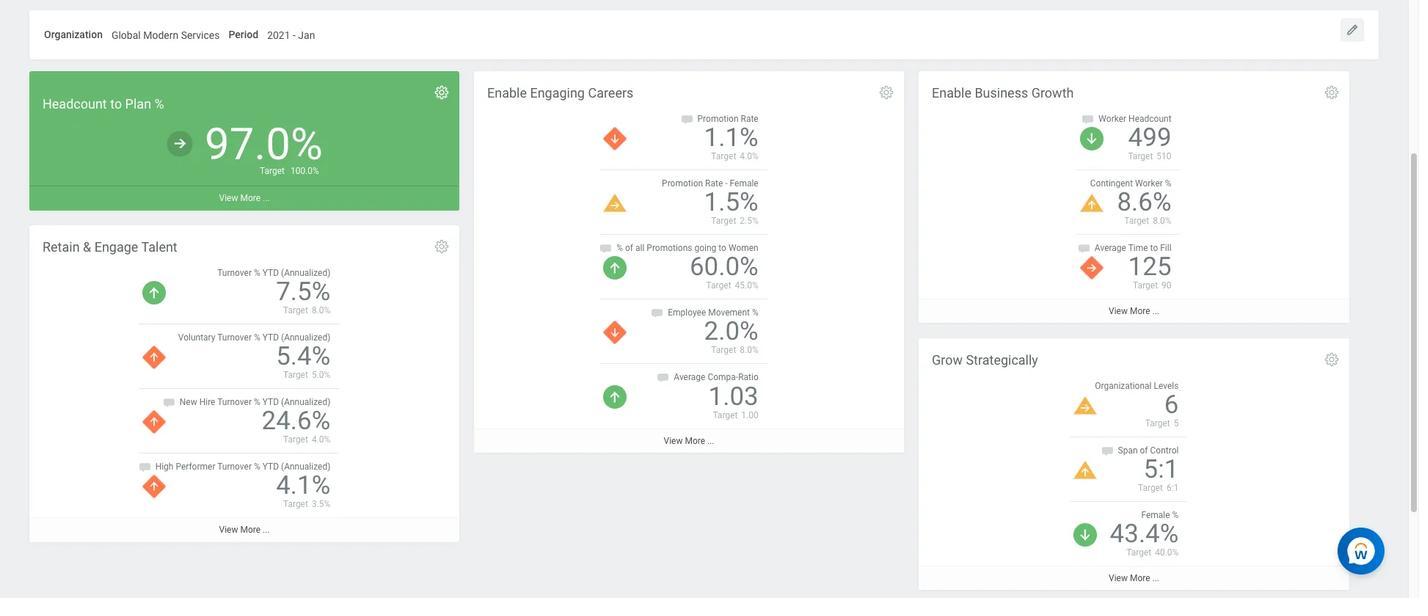 Task type: locate. For each thing, give the bounding box(es) containing it.
1 vertical spatial female
[[1142, 510, 1171, 521]]

0 vertical spatial worker
[[1099, 114, 1127, 124]]

... down high performer turnover % ytd (annualized)
[[263, 525, 270, 536]]

target up "employee movement %"
[[707, 281, 732, 291]]

% of all promotions going to women
[[617, 243, 759, 253]]

up good image
[[604, 256, 627, 280], [604, 386, 627, 409]]

1 vertical spatial down bad image
[[604, 321, 627, 345]]

0 horizontal spatial 8.0%
[[312, 305, 331, 316]]

1 horizontal spatial female
[[1142, 510, 1171, 521]]

8.0% up 5.4%
[[312, 305, 331, 316]]

more for 1.5%
[[685, 436, 706, 446]]

enable business growth element
[[919, 71, 1350, 323]]

view more ... down 1.03 target 1.00
[[664, 436, 715, 446]]

1 horizontal spatial 8.0%
[[740, 345, 759, 356]]

1 horizontal spatial enable
[[932, 85, 972, 100]]

1 ytd from the top
[[263, 268, 279, 278]]

2 down bad image from the top
[[604, 321, 627, 345]]

1 horizontal spatial of
[[1141, 446, 1149, 456]]

target inside the 43.4% target 40.0%
[[1127, 548, 1152, 558]]

female inside "grow strategically" element
[[1142, 510, 1171, 521]]

worker headcount
[[1099, 114, 1172, 124]]

8.0% inside "8.6% target 8.0%"
[[1153, 216, 1172, 226]]

0 horizontal spatial enable
[[487, 85, 527, 100]]

compa-
[[708, 373, 739, 383]]

view inside enable engaging careers element
[[664, 436, 683, 446]]

target up the compa- on the bottom
[[712, 345, 737, 356]]

of inside enable engaging careers element
[[626, 243, 634, 253]]

to inside enable business growth element
[[1151, 243, 1159, 253]]

6
[[1165, 390, 1179, 420]]

... inside enable engaging careers element
[[708, 436, 715, 446]]

turnover right the hire
[[217, 397, 252, 408]]

target for 24.6%
[[283, 435, 308, 445]]

contingent
[[1091, 178, 1134, 189]]

of right span
[[1141, 446, 1149, 456]]

down good image
[[1081, 127, 1104, 150], [1074, 524, 1097, 547]]

plan
[[125, 96, 151, 111]]

target for 60.0%
[[707, 281, 732, 291]]

(annualized)
[[281, 268, 331, 278], [281, 333, 331, 343], [281, 397, 331, 408], [281, 462, 331, 472]]

retain & engage talent
[[43, 239, 177, 255]]

target for 5.4%
[[283, 370, 308, 380]]

organizational levels
[[1096, 381, 1179, 391]]

more down the 43.4% target 40.0%
[[1131, 574, 1151, 584]]

1 up good image from the top
[[604, 256, 627, 280]]

0 horizontal spatial headcount
[[43, 96, 107, 111]]

4.0% inside 1.1% target 4.0%
[[740, 151, 759, 161]]

... down 97.0% target 100.0%
[[263, 193, 270, 204]]

female down 6:1
[[1142, 510, 1171, 521]]

view
[[219, 193, 238, 204], [1109, 306, 1128, 317], [664, 436, 683, 446], [219, 525, 238, 536], [1109, 574, 1128, 584]]

6 target 5
[[1146, 390, 1179, 429]]

view more ... link down "90"
[[919, 299, 1350, 323]]

view more ... for 1.5%
[[664, 436, 715, 446]]

grow strategically
[[932, 352, 1039, 368]]

voluntary
[[178, 333, 215, 343]]

enable left business on the right top
[[932, 85, 972, 100]]

1 vertical spatial worker
[[1136, 178, 1164, 189]]

hire
[[199, 397, 215, 408]]

turnover
[[217, 268, 252, 278], [217, 333, 252, 343], [217, 397, 252, 408], [217, 462, 252, 472]]

down good image down worker headcount
[[1081, 127, 1104, 150]]

view more ... link down 1.03 target 1.00
[[474, 428, 904, 453]]

up good image for 1.03
[[604, 386, 627, 409]]

6:1
[[1167, 483, 1179, 493]]

... down 1.03 target 1.00
[[708, 436, 715, 446]]

0 vertical spatial up bad image
[[142, 346, 166, 369]]

ytd down 5.4% target 5.0%
[[263, 397, 279, 408]]

2.0%
[[704, 317, 759, 347]]

4.0% up 4.1%
[[312, 435, 331, 445]]

0 vertical spatial up warning image
[[1081, 195, 1104, 212]]

... inside "grow strategically" element
[[1153, 574, 1160, 584]]

1 vertical spatial 8.0%
[[312, 305, 331, 316]]

more inside enable engaging careers element
[[685, 436, 706, 446]]

8.0% inside 2.0% target 8.0%
[[740, 345, 759, 356]]

view more ... down 97.0% target 100.0%
[[219, 193, 270, 204]]

target inside 1.5% target 2.5%
[[712, 216, 737, 226]]

% left "7.5%"
[[254, 268, 260, 278]]

target inside 1.1% target 4.0%
[[712, 151, 737, 161]]

0 vertical spatial average
[[1095, 243, 1127, 253]]

target inside 5.4% target 5.0%
[[283, 370, 308, 380]]

female inside enable engaging careers element
[[730, 178, 759, 189]]

view more ... for 8.6%
[[1109, 306, 1160, 317]]

enable for 1.1%
[[487, 85, 527, 100]]

1 horizontal spatial -
[[726, 178, 728, 189]]

1 vertical spatial down good image
[[1074, 524, 1097, 547]]

8.0% up fill
[[1153, 216, 1172, 226]]

target inside "125 target 90"
[[1134, 281, 1159, 291]]

1 vertical spatial of
[[1141, 446, 1149, 456]]

... for 1.5%
[[708, 436, 715, 446]]

5:1
[[1144, 454, 1179, 485]]

target left 2.5% in the top of the page
[[712, 216, 737, 226]]

global modern services
[[112, 29, 220, 41]]

target inside 97.0% target 100.0%
[[260, 166, 285, 177]]

45.0%
[[735, 281, 759, 291]]

499
[[1129, 123, 1172, 153]]

0 vertical spatial promotion
[[698, 114, 739, 124]]

2 ytd from the top
[[263, 333, 279, 343]]

- down 1.1% target 4.0%
[[726, 178, 728, 189]]

ytd down 7.5% target 8.0%
[[263, 333, 279, 343]]

enable engaging careers element
[[474, 71, 904, 453]]

1 horizontal spatial average
[[1095, 243, 1127, 253]]

view more ...
[[219, 193, 270, 204], [1109, 306, 1160, 317], [664, 436, 715, 446], [219, 525, 270, 536], [1109, 574, 1160, 584]]

up bad image down up good image
[[142, 346, 166, 369]]

8.0% for 7.5%
[[312, 305, 331, 316]]

-
[[293, 29, 296, 41], [726, 178, 728, 189]]

1 horizontal spatial worker
[[1136, 178, 1164, 189]]

% right movement
[[752, 308, 759, 318]]

2 vertical spatial 8.0%
[[740, 345, 759, 356]]

target left 1.00
[[713, 410, 738, 420]]

... down "125 target 90"
[[1153, 306, 1160, 317]]

target left "100.0%"
[[260, 166, 285, 177]]

average time to fill
[[1095, 243, 1172, 253]]

8.6% target 8.0%
[[1118, 187, 1172, 226]]

0 vertical spatial headcount
[[43, 96, 107, 111]]

down bad image
[[604, 127, 627, 150], [604, 321, 627, 345]]

view more ... down the 43.4% target 40.0%
[[1109, 574, 1160, 584]]

100.0%
[[291, 166, 319, 177]]

4.0% down promotion rate
[[740, 151, 759, 161]]

target down turnover % ytd (annualized) at left
[[283, 305, 308, 316]]

women
[[729, 243, 759, 253]]

neutral warning image
[[604, 195, 627, 212], [1074, 397, 1097, 415]]

0 horizontal spatial to
[[110, 96, 122, 111]]

voluntary turnover % ytd (annualized)
[[178, 333, 331, 343]]

up good image
[[142, 281, 166, 305]]

Global Modern Services text field
[[112, 21, 220, 46]]

headcount up 510
[[1129, 114, 1172, 124]]

target left "90"
[[1134, 281, 1159, 291]]

to right going
[[719, 243, 727, 253]]

organizational
[[1096, 381, 1152, 391]]

target for 1.03
[[713, 410, 738, 420]]

target for 125
[[1134, 281, 1159, 291]]

1 down bad image from the top
[[604, 127, 627, 150]]

to left fill
[[1151, 243, 1159, 253]]

0 vertical spatial 4.0%
[[740, 151, 759, 161]]

worker down 510
[[1136, 178, 1164, 189]]

1 vertical spatial -
[[726, 178, 728, 189]]

view more ... inside enable engaging careers element
[[664, 436, 715, 446]]

neutral warning image inside enable engaging careers element
[[604, 195, 627, 212]]

- inside enable engaging careers element
[[726, 178, 728, 189]]

promotion left 1.5%
[[662, 178, 703, 189]]

- left the jan
[[293, 29, 296, 41]]

2 up good image from the top
[[604, 386, 627, 409]]

more inside "grow strategically" element
[[1131, 574, 1151, 584]]

performer
[[176, 462, 215, 472]]

target for 4.1%
[[283, 499, 308, 510]]

% down 6:1
[[1173, 510, 1179, 521]]

up warning image inside "grow strategically" element
[[1074, 462, 1097, 479]]

1 vertical spatial neutral warning image
[[1074, 397, 1097, 415]]

target inside 5:1 target 6:1
[[1139, 483, 1164, 493]]

enable
[[487, 85, 527, 100], [932, 85, 972, 100]]

of left all
[[626, 243, 634, 253]]

enable for 499
[[932, 85, 972, 100]]

1 up bad image from the top
[[142, 346, 166, 369]]

period element
[[267, 20, 315, 47]]

promotion
[[698, 114, 739, 124], [662, 178, 703, 189]]

2 horizontal spatial to
[[1151, 243, 1159, 253]]

view more ... link down high performer turnover % ytd (annualized)
[[29, 518, 460, 542]]

target for 8.6%
[[1125, 216, 1150, 226]]

2.0% target 8.0%
[[704, 317, 759, 356]]

1 vertical spatial up warning image
[[1074, 462, 1097, 479]]

2 horizontal spatial 8.0%
[[1153, 216, 1172, 226]]

rate
[[741, 114, 759, 124], [706, 178, 723, 189]]

8.0% inside 7.5% target 8.0%
[[312, 305, 331, 316]]

0 vertical spatial neutral warning image
[[604, 195, 627, 212]]

female
[[730, 178, 759, 189], [1142, 510, 1171, 521]]

promotion up promotion rate - female
[[698, 114, 739, 124]]

to
[[110, 96, 122, 111], [719, 243, 727, 253], [1151, 243, 1159, 253]]

4.0% inside 24.6% target 4.0%
[[312, 435, 331, 445]]

view more ... inside the retain & engage talent element
[[219, 525, 270, 536]]

engage
[[94, 239, 138, 255]]

0 vertical spatial rate
[[741, 114, 759, 124]]

turnover right performer at the left of the page
[[217, 462, 252, 472]]

1 horizontal spatial 4.0%
[[740, 151, 759, 161]]

enable left 'engaging'
[[487, 85, 527, 100]]

target left 5
[[1146, 418, 1171, 429]]

2 enable from the left
[[932, 85, 972, 100]]

0 horizontal spatial average
[[674, 373, 706, 383]]

% down 510
[[1166, 178, 1172, 189]]

view more ... inside enable business growth element
[[1109, 306, 1160, 317]]

going
[[695, 243, 717, 253]]

ytd
[[263, 268, 279, 278], [263, 333, 279, 343], [263, 397, 279, 408], [263, 462, 279, 472]]

up bad image
[[142, 346, 166, 369], [142, 475, 166, 499]]

target inside "8.6% target 8.0%"
[[1125, 216, 1150, 226]]

8.0%
[[1153, 216, 1172, 226], [312, 305, 331, 316], [740, 345, 759, 356]]

average inside enable business growth element
[[1095, 243, 1127, 253]]

8.6%
[[1118, 187, 1172, 217]]

1 horizontal spatial neutral warning image
[[1074, 397, 1097, 415]]

target left 6:1
[[1139, 483, 1164, 493]]

0 vertical spatial of
[[626, 243, 634, 253]]

0 horizontal spatial 4.0%
[[312, 435, 331, 445]]

1 vertical spatial 4.0%
[[312, 435, 331, 445]]

growth
[[1032, 85, 1074, 100]]

configure retain & engage talent image
[[434, 238, 450, 255]]

target inside 2.0% target 8.0%
[[712, 345, 737, 356]]

female up 2.5% in the top of the page
[[730, 178, 759, 189]]

0 horizontal spatial -
[[293, 29, 296, 41]]

ytd down 24.6% target 4.0%
[[263, 462, 279, 472]]

...
[[263, 193, 270, 204], [1153, 306, 1160, 317], [708, 436, 715, 446], [263, 525, 270, 536], [1153, 574, 1160, 584]]

... down 40.0%
[[1153, 574, 1160, 584]]

0 vertical spatial 8.0%
[[1153, 216, 1172, 226]]

1 horizontal spatial rate
[[741, 114, 759, 124]]

target inside 7.5% target 8.0%
[[283, 305, 308, 316]]

configure enable business growth image
[[1324, 84, 1341, 100]]

target inside 1.03 target 1.00
[[713, 410, 738, 420]]

5.4% target 5.0%
[[276, 341, 331, 380]]

services
[[181, 29, 220, 41]]

more inside enable business growth element
[[1131, 306, 1151, 317]]

1 vertical spatial average
[[674, 373, 706, 383]]

target left 510
[[1129, 151, 1154, 161]]

1 horizontal spatial headcount
[[1129, 114, 1172, 124]]

target inside 6 target 5
[[1146, 418, 1171, 429]]

down good image left 43.4%
[[1074, 524, 1097, 547]]

view inside the retain & engage talent element
[[219, 525, 238, 536]]

target left 5.0%
[[283, 370, 308, 380]]

neutral warning image for 6
[[1074, 397, 1097, 415]]

1 vertical spatial rate
[[706, 178, 723, 189]]

target inside 24.6% target 4.0%
[[283, 435, 308, 445]]

more
[[240, 193, 261, 204], [1131, 306, 1151, 317], [685, 436, 706, 446], [240, 525, 261, 536], [1131, 574, 1151, 584]]

up warning image
[[1081, 195, 1104, 212], [1074, 462, 1097, 479]]

3 ytd from the top
[[263, 397, 279, 408]]

- inside 2021 - jan text box
[[293, 29, 296, 41]]

%
[[155, 96, 164, 111], [1166, 178, 1172, 189], [617, 243, 623, 253], [254, 268, 260, 278], [752, 308, 759, 318], [254, 333, 260, 343], [254, 397, 260, 408], [254, 462, 260, 472], [1173, 510, 1179, 521]]

1 vertical spatial up good image
[[604, 386, 627, 409]]

target left 40.0%
[[1127, 548, 1152, 558]]

target inside 4.1% target 3.5%
[[283, 499, 308, 510]]

0 vertical spatial -
[[293, 29, 296, 41]]

0 horizontal spatial worker
[[1099, 114, 1127, 124]]

of inside "grow strategically" element
[[1141, 446, 1149, 456]]

1 vertical spatial promotion
[[662, 178, 703, 189]]

target up 4.1%
[[283, 435, 308, 445]]

to left plan
[[110, 96, 122, 111]]

0 vertical spatial up good image
[[604, 256, 627, 280]]

more inside the retain & engage talent element
[[240, 525, 261, 536]]

0 horizontal spatial neutral warning image
[[604, 195, 627, 212]]

1.1% target 4.0%
[[704, 123, 759, 161]]

up bad image
[[142, 410, 166, 434]]

view more ... link for 1.5%
[[474, 428, 904, 453]]

43.4%
[[1110, 519, 1179, 549]]

more down high performer turnover % ytd (annualized)
[[240, 525, 261, 536]]

0 horizontal spatial of
[[626, 243, 634, 253]]

target up 'time' in the top of the page
[[1125, 216, 1150, 226]]

up bad image down high
[[142, 475, 166, 499]]

... inside the retain & engage talent element
[[263, 525, 270, 536]]

0 vertical spatial female
[[730, 178, 759, 189]]

view more ... inside "grow strategically" element
[[1109, 574, 1160, 584]]

target inside 499 target 510
[[1129, 151, 1154, 161]]

... for 8.6%
[[1153, 306, 1160, 317]]

organization element
[[112, 20, 220, 47]]

8.0% up ratio
[[740, 345, 759, 356]]

2021
[[267, 29, 290, 41]]

view inside enable business growth element
[[1109, 306, 1128, 317]]

more down "125 target 90"
[[1131, 306, 1151, 317]]

1 enable from the left
[[487, 85, 527, 100]]

average left the compa- on the bottom
[[674, 373, 706, 383]]

average up neutral bad image
[[1095, 243, 1127, 253]]

4 ytd from the top
[[263, 462, 279, 472]]

90
[[1162, 281, 1172, 291]]

headcount left plan
[[43, 96, 107, 111]]

1 horizontal spatial to
[[719, 243, 727, 253]]

more down the average compa-ratio
[[685, 436, 706, 446]]

... inside enable business growth element
[[1153, 306, 1160, 317]]

5
[[1174, 418, 1179, 429]]

1 vertical spatial up bad image
[[142, 475, 166, 499]]

high
[[155, 462, 174, 472]]

view more ... down high performer turnover % ytd (annualized)
[[219, 525, 270, 536]]

target left 3.5%
[[283, 499, 308, 510]]

0 vertical spatial down good image
[[1081, 127, 1104, 150]]

turnover right voluntary
[[217, 333, 252, 343]]

60.0%
[[690, 252, 759, 282]]

new hire turnover % ytd (annualized)
[[180, 397, 331, 408]]

0 horizontal spatial rate
[[706, 178, 723, 189]]

engaging
[[530, 85, 585, 100]]

more for 5.4%
[[240, 525, 261, 536]]

7.5%
[[276, 277, 331, 307]]

all
[[636, 243, 645, 253]]

ytd up voluntary turnover % ytd (annualized)
[[263, 268, 279, 278]]

promotion rate - female
[[662, 178, 759, 189]]

0 horizontal spatial female
[[730, 178, 759, 189]]

neutral good image
[[166, 130, 194, 158]]

more for 8.6%
[[1131, 306, 1151, 317]]

ratio
[[739, 373, 759, 383]]

target inside 60.0% target 45.0%
[[707, 281, 732, 291]]

view more ... down "125 target 90"
[[1109, 306, 1160, 317]]

1 vertical spatial headcount
[[1129, 114, 1172, 124]]

target for 7.5%
[[283, 305, 308, 316]]

edit image
[[1346, 23, 1360, 37]]

view more ... for 5.4%
[[219, 525, 270, 536]]

target up promotion rate - female
[[712, 151, 737, 161]]

0 vertical spatial down bad image
[[604, 127, 627, 150]]

worker left the 499
[[1099, 114, 1127, 124]]

view more ... link down the 43.4% target 40.0%
[[919, 566, 1350, 591]]

turnover up voluntary turnover % ytd (annualized)
[[217, 268, 252, 278]]

5.4%
[[276, 341, 331, 372]]

average inside enable engaging careers element
[[674, 373, 706, 383]]



Task type: describe. For each thing, give the bounding box(es) containing it.
125 target 90
[[1129, 252, 1172, 291]]

% left 5.4%
[[254, 333, 260, 343]]

2 (annualized) from the top
[[281, 333, 331, 343]]

period
[[229, 29, 259, 40]]

span
[[1119, 446, 1138, 456]]

97.0%
[[205, 118, 323, 170]]

view for 8.6%
[[1109, 306, 1128, 317]]

view inside "grow strategically" element
[[1109, 574, 1128, 584]]

2021 - Jan text field
[[267, 21, 315, 46]]

125
[[1129, 252, 1172, 282]]

promotion for promotion rate - female
[[662, 178, 703, 189]]

1.00
[[742, 410, 759, 420]]

2 up bad image from the top
[[142, 475, 166, 499]]

target for 499
[[1129, 151, 1154, 161]]

% left 4.1%
[[254, 462, 260, 472]]

1.5% target 2.5%
[[704, 187, 759, 226]]

2021 - jan
[[267, 29, 315, 41]]

organization
[[44, 29, 103, 40]]

target for 1.1%
[[712, 151, 737, 161]]

down bad image for 2.0%
[[604, 321, 627, 345]]

view for 5.4%
[[219, 525, 238, 536]]

strategically
[[966, 352, 1039, 368]]

% inside enable business growth element
[[1166, 178, 1172, 189]]

up warning image inside enable business growth element
[[1081, 195, 1104, 212]]

average compa-ratio
[[674, 373, 759, 383]]

1.03
[[709, 381, 759, 412]]

modern
[[143, 29, 179, 41]]

1.5%
[[704, 187, 759, 217]]

8.0% for 8.6%
[[1153, 216, 1172, 226]]

target for 43.4%
[[1127, 548, 1152, 558]]

of for 5:1
[[1141, 446, 1149, 456]]

view more ... link for 8.6%
[[919, 299, 1350, 323]]

% right plan
[[155, 96, 164, 111]]

40.0%
[[1156, 548, 1179, 558]]

contingent worker %
[[1091, 178, 1172, 189]]

retain & engage talent element
[[29, 225, 460, 542]]

1.1%
[[704, 123, 759, 153]]

3.5%
[[312, 499, 331, 510]]

global
[[112, 29, 141, 41]]

neutral warning image for 1.5%
[[604, 195, 627, 212]]

target for 6
[[1146, 418, 1171, 429]]

fill
[[1161, 243, 1172, 253]]

new
[[180, 397, 197, 408]]

female %
[[1142, 510, 1179, 521]]

60.0% target 45.0%
[[690, 252, 759, 291]]

enable business growth
[[932, 85, 1074, 100]]

5.0%
[[312, 370, 331, 380]]

4.0% for 1.1%
[[740, 151, 759, 161]]

1 (annualized) from the top
[[281, 268, 331, 278]]

retain
[[43, 239, 80, 255]]

499 target 510
[[1129, 123, 1172, 161]]

&
[[83, 239, 91, 255]]

43.4% target 40.0%
[[1110, 519, 1179, 558]]

4 (annualized) from the top
[[281, 462, 331, 472]]

of for 60.0%
[[626, 243, 634, 253]]

headcount to plan %
[[43, 96, 164, 111]]

3 (annualized) from the top
[[281, 397, 331, 408]]

target for 2.0%
[[712, 345, 737, 356]]

2.5%
[[740, 216, 759, 226]]

view for 1.5%
[[664, 436, 683, 446]]

up good image for 60.0%
[[604, 256, 627, 280]]

% left 24.6%
[[254, 397, 260, 408]]

97.0% target 100.0%
[[205, 118, 323, 177]]

4.1%
[[276, 471, 331, 501]]

1.03 target 1.00
[[709, 381, 759, 420]]

2 turnover from the top
[[217, 333, 252, 343]]

jan
[[298, 29, 315, 41]]

span of control
[[1119, 446, 1179, 456]]

24.6%
[[262, 406, 331, 436]]

control
[[1151, 446, 1179, 456]]

employee movement %
[[668, 308, 759, 318]]

rate for promotion rate
[[741, 114, 759, 124]]

configure grow strategically image
[[1324, 351, 1341, 368]]

3 turnover from the top
[[217, 397, 252, 408]]

4.0% for 24.6%
[[312, 435, 331, 445]]

configure enable engaging careers image
[[879, 84, 895, 100]]

turnover % ytd (annualized)
[[217, 268, 331, 278]]

business
[[975, 85, 1029, 100]]

1 turnover from the top
[[217, 268, 252, 278]]

7.5% target 8.0%
[[276, 277, 331, 316]]

high performer turnover % ytd (annualized)
[[155, 462, 331, 472]]

5:1 target 6:1
[[1139, 454, 1179, 493]]

neutral bad image
[[1081, 256, 1104, 280]]

% left all
[[617, 243, 623, 253]]

promotion for promotion rate
[[698, 114, 739, 124]]

configure image
[[434, 84, 450, 100]]

headcount inside enable business growth element
[[1129, 114, 1172, 124]]

careers
[[588, 85, 634, 100]]

more down 97.0% target 100.0%
[[240, 193, 261, 204]]

to inside enable engaging careers element
[[719, 243, 727, 253]]

levels
[[1154, 381, 1179, 391]]

target for 1.5%
[[712, 216, 737, 226]]

... for 5.4%
[[263, 525, 270, 536]]

510
[[1157, 151, 1172, 161]]

% inside "grow strategically" element
[[1173, 510, 1179, 521]]

employee
[[668, 308, 706, 318]]

view more ... link for 5.4%
[[29, 518, 460, 542]]

grow strategically element
[[919, 338, 1350, 591]]

promotions
[[647, 243, 693, 253]]

grow
[[932, 352, 963, 368]]

target for 97.0%
[[260, 166, 285, 177]]

24.6% target 4.0%
[[262, 406, 331, 445]]

enable engaging careers
[[487, 85, 634, 100]]

rate for promotion rate - female
[[706, 178, 723, 189]]

average for 1.03
[[674, 373, 706, 383]]

view more ... link down 97.0% target 100.0%
[[29, 186, 460, 210]]

time
[[1129, 243, 1149, 253]]

4.1% target 3.5%
[[276, 471, 331, 510]]

average for 125
[[1095, 243, 1127, 253]]

target for 5:1
[[1139, 483, 1164, 493]]

talent
[[141, 239, 177, 255]]

promotion rate
[[698, 114, 759, 124]]

down bad image for 1.1%
[[604, 127, 627, 150]]

4 turnover from the top
[[217, 462, 252, 472]]



Task type: vqa. For each thing, say whether or not it's contained in the screenshot.
View
yes



